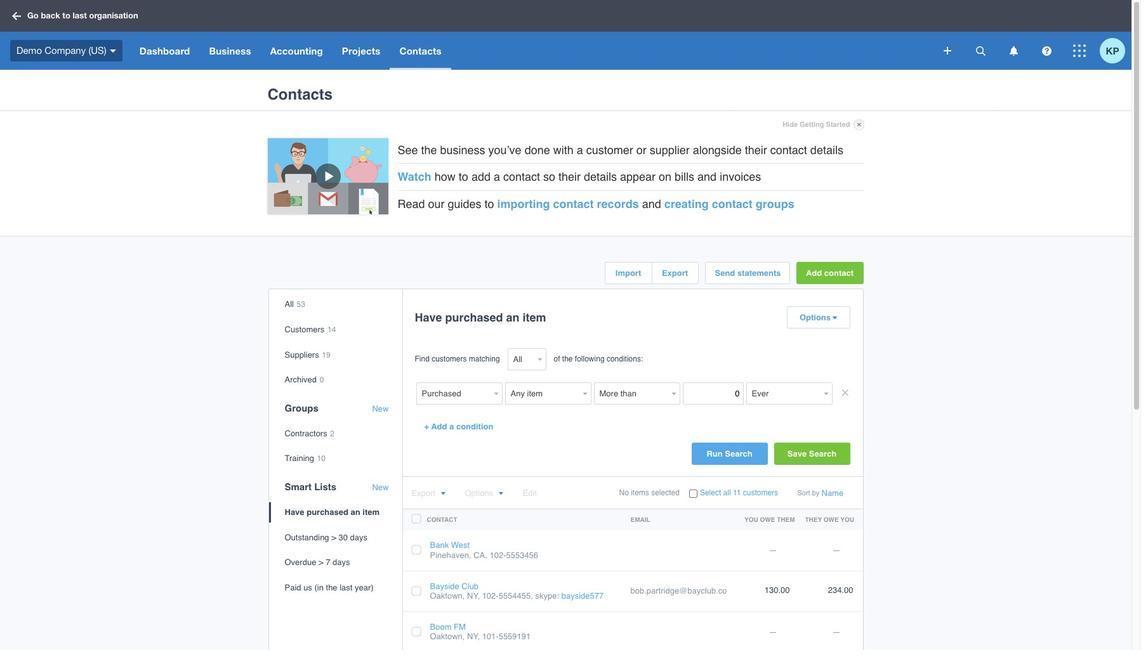 Task type: locate. For each thing, give the bounding box(es) containing it.
el image up 'contact'
[[441, 492, 446, 497]]

0 horizontal spatial search
[[725, 450, 753, 459]]

0 horizontal spatial the
[[326, 583, 337, 593]]

1 horizontal spatial search
[[809, 450, 837, 459]]

done
[[525, 143, 550, 157]]

— down 234.00
[[833, 628, 841, 637]]

2
[[330, 430, 335, 439]]

0 vertical spatial have purchased an item
[[415, 311, 546, 325]]

svg image inside go back to last organisation link
[[12, 12, 21, 20]]

None text field
[[416, 383, 491, 405], [505, 383, 580, 405], [683, 383, 744, 405], [746, 383, 821, 405], [416, 383, 491, 405], [505, 383, 580, 405], [683, 383, 744, 405], [746, 383, 821, 405]]

1 search from the left
[[725, 450, 753, 459]]

customers right "11"
[[743, 489, 778, 498]]

bayside club oaktown, ny, 102-5554455, skype: bayside577
[[430, 582, 604, 601]]

add right +
[[431, 422, 447, 432]]

their up invoices
[[745, 143, 767, 157]]

0 horizontal spatial customers
[[432, 355, 467, 364]]

search right run
[[725, 450, 753, 459]]

el image
[[832, 316, 837, 321], [441, 492, 446, 497], [499, 492, 504, 497]]

0 vertical spatial have
[[415, 311, 442, 325]]

1 horizontal spatial to
[[459, 170, 468, 184]]

1 horizontal spatial you
[[841, 516, 854, 524]]

0 horizontal spatial their
[[559, 170, 581, 184]]

a inside button
[[450, 422, 454, 432]]

purchased up matching
[[445, 311, 503, 325]]

the
[[421, 143, 437, 157], [562, 355, 573, 364], [326, 583, 337, 593]]

svg image
[[1074, 44, 1086, 57], [976, 46, 986, 56], [1042, 46, 1052, 56], [110, 49, 116, 53]]

owe right they
[[824, 516, 839, 524]]

0 vertical spatial 102-
[[490, 551, 506, 561]]

overdue
[[285, 558, 316, 568]]

a
[[577, 143, 583, 157], [494, 170, 500, 184], [450, 422, 454, 432]]

1 vertical spatial options button
[[465, 489, 504, 499]]

1 horizontal spatial customers
[[743, 489, 778, 498]]

save
[[788, 450, 807, 459]]

ny, inside bayside club oaktown, ny, 102-5554455, skype: bayside577
[[467, 592, 480, 601]]

no
[[619, 489, 629, 498]]

invoices
[[720, 170, 761, 184]]

demo company (us) button
[[0, 32, 130, 70]]

1 vertical spatial customers
[[743, 489, 778, 498]]

ny, down club
[[467, 592, 480, 601]]

the right (in
[[326, 583, 337, 593]]

select all 11 customers
[[700, 489, 778, 498]]

0 vertical spatial ny,
[[467, 592, 480, 601]]

year)
[[355, 583, 374, 593]]

demo company (us)
[[17, 45, 106, 56]]

customer
[[586, 143, 633, 157]]

2 search from the left
[[809, 450, 837, 459]]

bills
[[675, 170, 695, 184]]

export right import button
[[662, 269, 688, 278]]

1 you from the left
[[745, 516, 758, 524]]

bayside
[[430, 582, 459, 591]]

+ add a condition button
[[415, 416, 503, 438]]

importing
[[497, 197, 550, 211]]

contacts down accounting
[[268, 86, 333, 104]]

> left the 30
[[332, 533, 336, 543]]

0 horizontal spatial to
[[62, 10, 70, 20]]

getting
[[800, 121, 824, 129]]

ny, inside boom fm oaktown, ny, 101-5559191
[[467, 633, 480, 642]]

options left the edit button
[[465, 489, 493, 499]]

suppliers 19
[[285, 350, 331, 360]]

last right back
[[73, 10, 87, 20]]

0 horizontal spatial you
[[745, 516, 758, 524]]

1 vertical spatial 102-
[[482, 592, 499, 601]]

0 vertical spatial their
[[745, 143, 767, 157]]

records
[[597, 197, 639, 211]]

send statements
[[715, 269, 781, 278]]

0 horizontal spatial options
[[465, 489, 493, 499]]

2 horizontal spatial el image
[[832, 316, 837, 321]]

0 vertical spatial add
[[806, 269, 822, 278]]

0 horizontal spatial export
[[412, 489, 436, 499]]

10
[[317, 455, 326, 464]]

0 vertical spatial export
[[662, 269, 688, 278]]

1 vertical spatial have
[[285, 508, 304, 517]]

el image left the edit button
[[499, 492, 504, 497]]

0 vertical spatial export button
[[652, 263, 698, 284]]

1 vertical spatial and
[[642, 197, 661, 211]]

> left 7
[[319, 558, 324, 568]]

details down the hide getting started link
[[811, 143, 844, 157]]

on
[[659, 170, 672, 184]]

0 horizontal spatial an
[[351, 508, 360, 517]]

1 vertical spatial their
[[559, 170, 581, 184]]

1 horizontal spatial purchased
[[445, 311, 503, 325]]

an up all text field at bottom left
[[506, 311, 520, 325]]

ny, for fm
[[467, 633, 480, 642]]

1 vertical spatial ny,
[[467, 633, 480, 642]]

1 horizontal spatial their
[[745, 143, 767, 157]]

2 horizontal spatial a
[[577, 143, 583, 157]]

fm
[[454, 623, 466, 632]]

export button right import button
[[652, 263, 698, 284]]

ca,
[[474, 551, 487, 561]]

5554455,
[[499, 592, 533, 601]]

svg image
[[12, 12, 21, 20], [1010, 46, 1018, 56], [944, 47, 952, 55]]

0 horizontal spatial have purchased an item
[[285, 508, 380, 517]]

> for overdue
[[319, 558, 324, 568]]

you down select all 11 customers
[[745, 516, 758, 524]]

oaktown, inside boom fm oaktown, ny, 101-5559191
[[430, 633, 465, 642]]

19
[[322, 351, 331, 360]]

2 horizontal spatial the
[[562, 355, 573, 364]]

1 horizontal spatial options button
[[788, 308, 850, 328]]

0 vertical spatial options button
[[788, 308, 850, 328]]

new link for smart lists
[[372, 483, 389, 493]]

102- inside bank west pinehaven, ca, 102-5553456
[[490, 551, 506, 561]]

options down the add contact
[[800, 313, 831, 323]]

(in
[[315, 583, 324, 593]]

1 new link from the top
[[372, 404, 389, 414]]

1 vertical spatial the
[[562, 355, 573, 364]]

watch link
[[398, 170, 432, 184]]

lists
[[314, 482, 337, 493]]

2 horizontal spatial to
[[485, 197, 494, 211]]

130.00
[[765, 586, 790, 595]]

oaktown, inside bayside club oaktown, ny, 102-5554455, skype: bayside577
[[430, 592, 465, 601]]

the right the 'of' on the left bottom of page
[[562, 355, 573, 364]]

have purchased an item
[[415, 311, 546, 325], [285, 508, 380, 517]]

search for save search
[[809, 450, 837, 459]]

options button
[[788, 308, 850, 328], [465, 489, 504, 499]]

banner
[[0, 0, 1132, 70]]

1 vertical spatial add
[[431, 422, 447, 432]]

the for of
[[562, 355, 573, 364]]

dashboard
[[139, 45, 190, 57]]

0 vertical spatial contacts
[[400, 45, 442, 57]]

see
[[398, 143, 418, 157]]

1 vertical spatial purchased
[[307, 508, 348, 517]]

0 vertical spatial details
[[811, 143, 844, 157]]

search inside button
[[725, 450, 753, 459]]

0 vertical spatial purchased
[[445, 311, 503, 325]]

ny, left 101-
[[467, 633, 480, 642]]

save search button
[[774, 443, 850, 466]]

0 horizontal spatial options button
[[465, 489, 504, 499]]

102- inside bayside club oaktown, ny, 102-5554455, skype: bayside577
[[482, 592, 499, 601]]

14
[[328, 326, 336, 335]]

2 vertical spatial the
[[326, 583, 337, 593]]

projects
[[342, 45, 381, 57]]

following
[[575, 355, 605, 364]]

have purchased an item up outstanding > 30 days
[[285, 508, 380, 517]]

options
[[800, 313, 831, 323], [465, 489, 493, 499]]

owe for they
[[824, 516, 839, 524]]

el image down the add contact
[[832, 316, 837, 321]]

el image for of the following conditions:
[[832, 316, 837, 321]]

1 oaktown, from the top
[[430, 592, 465, 601]]

30
[[339, 533, 348, 543]]

0 vertical spatial options
[[800, 313, 831, 323]]

1 vertical spatial a
[[494, 170, 500, 184]]

creating
[[664, 197, 709, 211]]

oaktown, down bayside
[[430, 592, 465, 601]]

have
[[415, 311, 442, 325], [285, 508, 304, 517]]

0 vertical spatial last
[[73, 10, 87, 20]]

bank
[[430, 541, 449, 551]]

0 horizontal spatial contacts
[[268, 86, 333, 104]]

to right guides
[[485, 197, 494, 211]]

last inside banner
[[73, 10, 87, 20]]

0 horizontal spatial have
[[285, 508, 304, 517]]

0 vertical spatial new link
[[372, 404, 389, 414]]

us
[[304, 583, 312, 593]]

2 ny, from the top
[[467, 633, 480, 642]]

and right bills
[[698, 170, 717, 184]]

new for smart lists
[[372, 483, 389, 493]]

oaktown, for bayside
[[430, 592, 465, 601]]

1 new from the top
[[372, 404, 389, 414]]

kp button
[[1100, 32, 1132, 70]]

1 vertical spatial export
[[412, 489, 436, 499]]

0 horizontal spatial svg image
[[12, 12, 21, 20]]

0 horizontal spatial a
[[450, 422, 454, 432]]

None text field
[[594, 383, 669, 405]]

1 horizontal spatial a
[[494, 170, 500, 184]]

export inside button
[[662, 269, 688, 278]]

2 new from the top
[[372, 483, 389, 493]]

new link for groups
[[372, 404, 389, 414]]

options button left the edit button
[[465, 489, 504, 499]]

1 horizontal spatial export
[[662, 269, 688, 278]]

owe
[[760, 516, 775, 524], [824, 516, 839, 524]]

an up outstanding > 30 days
[[351, 508, 360, 517]]

1 ny, from the top
[[467, 592, 480, 601]]

102- up boom fm oaktown, ny, 101-5559191
[[482, 592, 499, 601]]

1 horizontal spatial svg image
[[944, 47, 952, 55]]

appear
[[620, 170, 656, 184]]

bank west link
[[430, 541, 470, 551]]

their right so
[[559, 170, 581, 184]]

details up read our guides to importing contact records and creating contact groups
[[584, 170, 617, 184]]

days
[[350, 533, 368, 543], [333, 558, 350, 568]]

days right 7
[[333, 558, 350, 568]]

business button
[[200, 32, 261, 70]]

1 horizontal spatial options
[[800, 313, 831, 323]]

None checkbox
[[689, 490, 698, 498]]

All text field
[[508, 349, 535, 371]]

0 horizontal spatial >
[[319, 558, 324, 568]]

search right the save
[[809, 450, 837, 459]]

have up find
[[415, 311, 442, 325]]

a right the add
[[494, 170, 500, 184]]

days for overdue > 7 days
[[333, 558, 350, 568]]

item up outstanding > 30 days
[[363, 508, 380, 517]]

archived 0
[[285, 375, 324, 385]]

102- right ca,
[[490, 551, 506, 561]]

options button down the add contact
[[788, 308, 850, 328]]

training
[[285, 454, 314, 464]]

>
[[332, 533, 336, 543], [319, 558, 324, 568]]

have purchased an item up matching
[[415, 311, 546, 325]]

options for of the following conditions:
[[800, 313, 831, 323]]

bank west pinehaven, ca, 102-5553456
[[430, 541, 538, 561]]

so
[[543, 170, 555, 184]]

0 vertical spatial the
[[421, 143, 437, 157]]

el image inside export button
[[441, 492, 446, 497]]

owe left them
[[760, 516, 775, 524]]

bayside577
[[562, 592, 604, 601]]

to inside banner
[[62, 10, 70, 20]]

add right statements
[[806, 269, 822, 278]]

2 you from the left
[[841, 516, 854, 524]]

1 horizontal spatial add
[[806, 269, 822, 278]]

purchased up outstanding > 30 days
[[307, 508, 348, 517]]

business
[[440, 143, 485, 157]]

and down the on
[[642, 197, 661, 211]]

customers right find
[[432, 355, 467, 364]]

smart lists
[[285, 482, 337, 493]]

to right back
[[62, 10, 70, 20]]

1 vertical spatial new link
[[372, 483, 389, 493]]

> for outstanding
[[332, 533, 336, 543]]

2 oaktown, from the top
[[430, 633, 465, 642]]

search inside 'button'
[[809, 450, 837, 459]]

a left condition
[[450, 422, 454, 432]]

to for last
[[62, 10, 70, 20]]

0 vertical spatial to
[[62, 10, 70, 20]]

to
[[62, 10, 70, 20], [459, 170, 468, 184], [485, 197, 494, 211]]

1 horizontal spatial and
[[698, 170, 717, 184]]

1 horizontal spatial have
[[415, 311, 442, 325]]

0 vertical spatial item
[[523, 311, 546, 325]]

2 vertical spatial a
[[450, 422, 454, 432]]

0 vertical spatial days
[[350, 533, 368, 543]]

1 horizontal spatial contacts
[[400, 45, 442, 57]]

send
[[715, 269, 735, 278]]

0 vertical spatial and
[[698, 170, 717, 184]]

export button up 'contact'
[[412, 489, 446, 499]]

supplier
[[650, 143, 690, 157]]

to left the add
[[459, 170, 468, 184]]

— down "you owe them"
[[769, 546, 777, 556]]

the right 'see'
[[421, 143, 437, 157]]

2 new link from the top
[[372, 483, 389, 493]]

an
[[506, 311, 520, 325], [351, 508, 360, 517]]

last left year)
[[340, 583, 353, 593]]

ny, for club
[[467, 592, 480, 601]]

0 horizontal spatial add
[[431, 422, 447, 432]]

1 vertical spatial to
[[459, 170, 468, 184]]

them
[[777, 516, 795, 524]]

1 vertical spatial >
[[319, 558, 324, 568]]

contacts inside dropdown button
[[400, 45, 442, 57]]

1 horizontal spatial owe
[[824, 516, 839, 524]]

0 vertical spatial >
[[332, 533, 336, 543]]

0 vertical spatial oaktown,
[[430, 592, 465, 601]]

1 vertical spatial an
[[351, 508, 360, 517]]

0 vertical spatial new
[[372, 404, 389, 414]]

they
[[805, 516, 822, 524]]

— down "they owe you"
[[833, 546, 841, 556]]

1 vertical spatial new
[[372, 483, 389, 493]]

2 owe from the left
[[824, 516, 839, 524]]

item
[[523, 311, 546, 325], [363, 508, 380, 517]]

1 owe from the left
[[760, 516, 775, 524]]

oaktown, down boom fm link
[[430, 633, 465, 642]]

1 vertical spatial details
[[584, 170, 617, 184]]

have down smart
[[285, 508, 304, 517]]

you
[[745, 516, 758, 524], [841, 516, 854, 524]]

oaktown,
[[430, 592, 465, 601], [430, 633, 465, 642]]

item up all text field at bottom left
[[523, 311, 546, 325]]

0 horizontal spatial last
[[73, 10, 87, 20]]

add
[[806, 269, 822, 278], [431, 422, 447, 432]]

new link
[[372, 404, 389, 414], [372, 483, 389, 493]]

0 horizontal spatial owe
[[760, 516, 775, 524]]

5553456
[[506, 551, 538, 561]]

1 horizontal spatial an
[[506, 311, 520, 325]]

export up 'contact'
[[412, 489, 436, 499]]

contacts right projects
[[400, 45, 442, 57]]

1 vertical spatial options
[[465, 489, 493, 499]]

read our guides to importing contact records and creating contact groups
[[398, 197, 795, 211]]

a right with
[[577, 143, 583, 157]]

options button for email
[[465, 489, 504, 499]]

1 horizontal spatial el image
[[499, 492, 504, 497]]

1 vertical spatial days
[[333, 558, 350, 568]]

days right the 30
[[350, 533, 368, 543]]

1 horizontal spatial last
[[340, 583, 353, 593]]

you down name button
[[841, 516, 854, 524]]



Task type: vqa. For each thing, say whether or not it's contained in the screenshot.
the account
no



Task type: describe. For each thing, give the bounding box(es) containing it.
customers
[[285, 325, 325, 335]]

see the business you've done with a customer or supplier alongside their contact details
[[398, 143, 844, 157]]

accounting button
[[261, 32, 333, 70]]

1 horizontal spatial item
[[523, 311, 546, 325]]

started
[[826, 121, 850, 129]]

search for run search
[[725, 450, 753, 459]]

owe for you
[[760, 516, 775, 524]]

watch
[[398, 170, 432, 184]]

paid
[[285, 583, 301, 593]]

customers 14
[[285, 325, 336, 335]]

kp
[[1106, 45, 1120, 56]]

all
[[723, 489, 731, 498]]

contractors 2
[[285, 429, 335, 439]]

234.00
[[828, 586, 854, 595]]

all 53
[[285, 300, 305, 309]]

west
[[451, 541, 470, 551]]

selected
[[651, 489, 680, 498]]

hide
[[783, 121, 798, 129]]

svg image inside demo company (us) popup button
[[110, 49, 116, 53]]

1 vertical spatial last
[[340, 583, 353, 593]]

business
[[209, 45, 251, 57]]

102- for 5554455,
[[482, 592, 499, 601]]

go
[[27, 10, 39, 20]]

days for outstanding > 30 days
[[350, 533, 368, 543]]

2 horizontal spatial svg image
[[1010, 46, 1018, 56]]

boom fm link
[[430, 623, 466, 632]]

+ add a condition
[[424, 422, 494, 432]]

contact
[[427, 516, 458, 524]]

demo
[[17, 45, 42, 56]]

0 horizontal spatial and
[[642, 197, 661, 211]]

company
[[45, 45, 86, 56]]

paid us (in the last year)
[[285, 583, 374, 593]]

creating contact groups link
[[664, 197, 795, 211]]

1 horizontal spatial details
[[811, 143, 844, 157]]

oaktown, for boom
[[430, 633, 465, 642]]

you've
[[489, 143, 522, 157]]

add
[[472, 170, 491, 184]]

save search
[[788, 450, 837, 459]]

projects button
[[333, 32, 390, 70]]

bayside club link
[[430, 582, 479, 591]]

read
[[398, 197, 425, 211]]

0 vertical spatial an
[[506, 311, 520, 325]]

matching
[[469, 355, 500, 364]]

new for groups
[[372, 404, 389, 414]]

accounting
[[270, 45, 323, 57]]

to for add
[[459, 170, 468, 184]]

find customers matching
[[415, 355, 500, 364]]

smart
[[285, 482, 312, 493]]

our
[[428, 197, 445, 211]]

1 horizontal spatial have purchased an item
[[415, 311, 546, 325]]

0 horizontal spatial details
[[584, 170, 617, 184]]

0 vertical spatial a
[[577, 143, 583, 157]]

hide getting started
[[783, 121, 850, 129]]

+
[[424, 422, 429, 432]]

back
[[41, 10, 60, 20]]

add inside button
[[806, 269, 822, 278]]

import
[[616, 269, 641, 278]]

sort by name
[[798, 489, 844, 499]]

edit button
[[523, 489, 537, 499]]

boom
[[430, 623, 452, 632]]

contacts button
[[390, 32, 451, 70]]

bayside577 link
[[562, 592, 604, 601]]

101-
[[482, 633, 499, 642]]

1 vertical spatial contacts
[[268, 86, 333, 104]]

go back to last organisation
[[27, 10, 138, 20]]

add inside button
[[431, 422, 447, 432]]

1 vertical spatial item
[[363, 508, 380, 517]]

— down 130.00
[[769, 628, 777, 637]]

2 vertical spatial to
[[485, 197, 494, 211]]

contractors
[[285, 429, 327, 439]]

club
[[462, 582, 479, 591]]

name button
[[822, 489, 844, 499]]

select
[[700, 489, 721, 498]]

the for see
[[421, 143, 437, 157]]

export for the bottommost export button
[[412, 489, 436, 499]]

add contact button
[[796, 262, 864, 285]]

102- for 5553456
[[490, 551, 506, 561]]

options for email
[[465, 489, 493, 499]]

archived
[[285, 375, 317, 385]]

you owe them
[[745, 516, 795, 524]]

0 vertical spatial customers
[[432, 355, 467, 364]]

run
[[707, 450, 723, 459]]

edit
[[523, 489, 537, 499]]

overdue > 7 days
[[285, 558, 350, 568]]

add contact
[[806, 269, 854, 278]]

they owe you
[[805, 516, 854, 524]]

1 vertical spatial export button
[[412, 489, 446, 499]]

importing contact records link
[[497, 197, 639, 211]]

import button
[[605, 263, 652, 284]]

el image for email
[[499, 492, 504, 497]]

53
[[297, 301, 305, 309]]

how
[[435, 170, 456, 184]]

11
[[733, 489, 741, 498]]

organisation
[[89, 10, 138, 20]]

with
[[553, 143, 574, 157]]

banner containing kp
[[0, 0, 1132, 70]]

export for the topmost export button
[[662, 269, 688, 278]]

find
[[415, 355, 430, 364]]

of
[[554, 355, 560, 364]]

contact inside button
[[825, 269, 854, 278]]

5559191
[[499, 633, 531, 642]]

email
[[631, 516, 650, 524]]

all
[[285, 300, 294, 309]]

options button for of the following conditions:
[[788, 308, 850, 328]]

0 horizontal spatial purchased
[[307, 508, 348, 517]]

run search
[[707, 450, 753, 459]]

1 vertical spatial have purchased an item
[[285, 508, 380, 517]]



